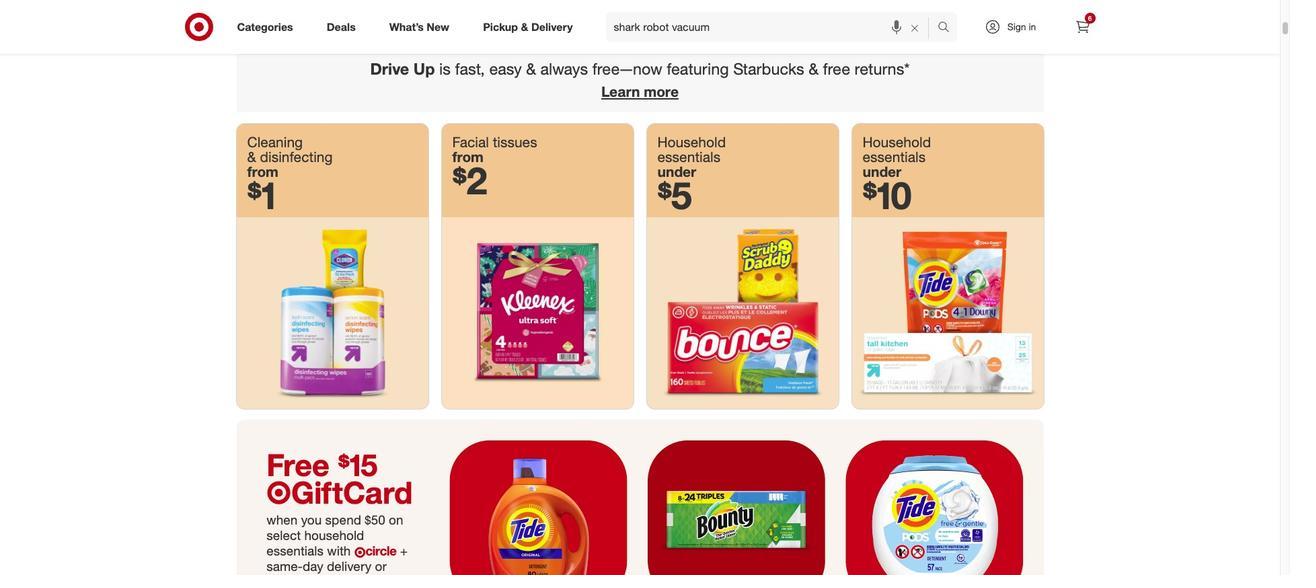 Task type: locate. For each thing, give the bounding box(es) containing it.
&
[[521, 20, 528, 33], [526, 59, 536, 78], [809, 59, 819, 78], [247, 148, 256, 166]]

under
[[658, 163, 696, 181], [863, 163, 902, 181]]

when
[[267, 512, 298, 527]]

1 horizontal spatial under
[[863, 163, 902, 181]]

2 horizontal spatial essentials
[[863, 148, 926, 166]]

household
[[658, 133, 726, 151], [863, 133, 931, 151]]

household for $10
[[863, 133, 931, 151]]

household essentials under for $5
[[658, 133, 726, 181]]

1 household from the left
[[658, 133, 726, 151]]

2 household essentials under from the left
[[863, 133, 931, 181]]

household essentials under for $10
[[863, 133, 931, 181]]

0 horizontal spatial essentials
[[267, 543, 324, 559]]

fast,
[[455, 59, 485, 78]]

household up the $10
[[863, 133, 931, 151]]

& up $1
[[247, 148, 256, 166]]

0 horizontal spatial under
[[658, 163, 696, 181]]

household essentials under
[[658, 133, 726, 181], [863, 133, 931, 181]]

select
[[267, 527, 301, 543]]

2 under from the left
[[863, 163, 902, 181]]

more
[[644, 83, 679, 100]]

0 horizontal spatial household
[[658, 133, 726, 151]]

& right pickup
[[521, 20, 528, 33]]

from down the cleaning
[[247, 163, 278, 181]]

0 horizontal spatial from
[[247, 163, 278, 181]]

1 horizontal spatial from
[[452, 148, 484, 166]]

drive
[[370, 59, 409, 78]]

day
[[303, 559, 323, 574]]

essentials up the $10
[[863, 148, 926, 166]]

¬giftcard
[[267, 474, 413, 511]]

1 horizontal spatial household
[[863, 133, 931, 151]]

what's new link
[[378, 12, 466, 42]]

essentials up $5
[[658, 148, 721, 166]]

household
[[304, 527, 364, 543]]

delivery
[[327, 559, 372, 574]]

learn
[[601, 83, 640, 100]]

facial tissues from
[[452, 133, 537, 166]]

& right the easy
[[526, 59, 536, 78]]

$10
[[863, 172, 912, 218]]

categories link
[[226, 12, 310, 42]]

up
[[414, 59, 435, 78]]

household up $5
[[658, 133, 726, 151]]

essentials
[[658, 148, 721, 166], [863, 148, 926, 166], [267, 543, 324, 559]]

categories
[[237, 20, 293, 33]]

essentials for $5
[[658, 148, 721, 166]]

easy
[[489, 59, 522, 78]]

starbucks
[[733, 59, 804, 78]]

2 household from the left
[[863, 133, 931, 151]]

1 under from the left
[[658, 163, 696, 181]]

show
[[616, 19, 643, 33]]

delivery
[[531, 20, 573, 33]]

new
[[427, 20, 449, 33]]

6 link
[[1068, 12, 1098, 42]]

show less
[[616, 19, 665, 33]]

from
[[452, 148, 484, 166], [247, 163, 278, 181]]

essentials down select
[[267, 543, 324, 559]]

less
[[646, 19, 665, 33]]

from left the tissues
[[452, 148, 484, 166]]

$2
[[452, 158, 487, 203]]

1 horizontal spatial household essentials under
[[863, 133, 931, 181]]

& left free
[[809, 59, 819, 78]]

1 horizontal spatial essentials
[[658, 148, 721, 166]]

sign in
[[1008, 21, 1036, 32]]

cleaning
[[247, 133, 303, 151]]

0 horizontal spatial household essentials under
[[658, 133, 726, 181]]

from inside facial tissues from
[[452, 148, 484, 166]]

1 household essentials under from the left
[[658, 133, 726, 181]]

6
[[1088, 14, 1092, 22]]

$5
[[658, 172, 692, 218]]

deals
[[327, 20, 356, 33]]



Task type: describe. For each thing, give the bounding box(es) containing it.
from inside 'cleaning & disinfecting from'
[[247, 163, 278, 181]]

free $15
[[267, 447, 378, 484]]

free—now
[[592, 59, 662, 78]]

$15
[[338, 447, 378, 484]]

what's new
[[389, 20, 449, 33]]

free
[[823, 59, 850, 78]]

what's
[[389, 20, 424, 33]]

sign
[[1008, 21, 1026, 32]]

sign in link
[[973, 12, 1057, 42]]

+
[[400, 543, 408, 559]]

essentials inside when you spend $50 on select household essentials with
[[267, 543, 324, 559]]

tissues
[[493, 133, 537, 151]]

search
[[931, 21, 964, 35]]

pickup & delivery
[[483, 20, 573, 33]]

& inside 'cleaning & disinfecting from'
[[247, 148, 256, 166]]

in
[[1029, 21, 1036, 32]]

always
[[541, 59, 588, 78]]

returns*
[[855, 59, 910, 78]]

search button
[[931, 12, 964, 44]]

same-
[[267, 559, 303, 574]]

under for $5
[[658, 163, 696, 181]]

pickup
[[483, 20, 518, 33]]

under for $10
[[863, 163, 902, 181]]

when you spend $50 on select household essentials with
[[267, 512, 403, 559]]

with
[[327, 543, 351, 559]]

$1
[[247, 172, 279, 218]]

drive up is fast, easy & always free—now featuring starbucks & free returns* learn more
[[370, 59, 910, 100]]

$50
[[365, 512, 385, 527]]

deals link
[[315, 12, 373, 42]]

What can we help you find? suggestions appear below search field
[[606, 12, 941, 42]]

cleaning & disinfecting from
[[247, 133, 333, 181]]

or
[[375, 559, 387, 574]]

+ same-day delivery or pickup
[[267, 543, 408, 575]]

spend
[[325, 512, 361, 527]]

circle
[[365, 543, 396, 559]]

you
[[301, 512, 322, 527]]

show less button
[[607, 11, 673, 41]]

pickup & delivery link
[[472, 12, 590, 42]]

essentials for $10
[[863, 148, 926, 166]]

disinfecting
[[260, 148, 333, 166]]

household for $5
[[658, 133, 726, 151]]

is
[[439, 59, 451, 78]]

pickup
[[267, 574, 305, 575]]

featuring
[[667, 59, 729, 78]]

free
[[267, 447, 330, 484]]

on
[[389, 512, 403, 527]]

facial
[[452, 133, 489, 151]]



Task type: vqa. For each thing, say whether or not it's contained in the screenshot.
DRIVE UP IS FAST, EASY & ALWAYS FREE—NOW FEATURING STARBUCKS & FREE RETURNS* LEARN MORE
yes



